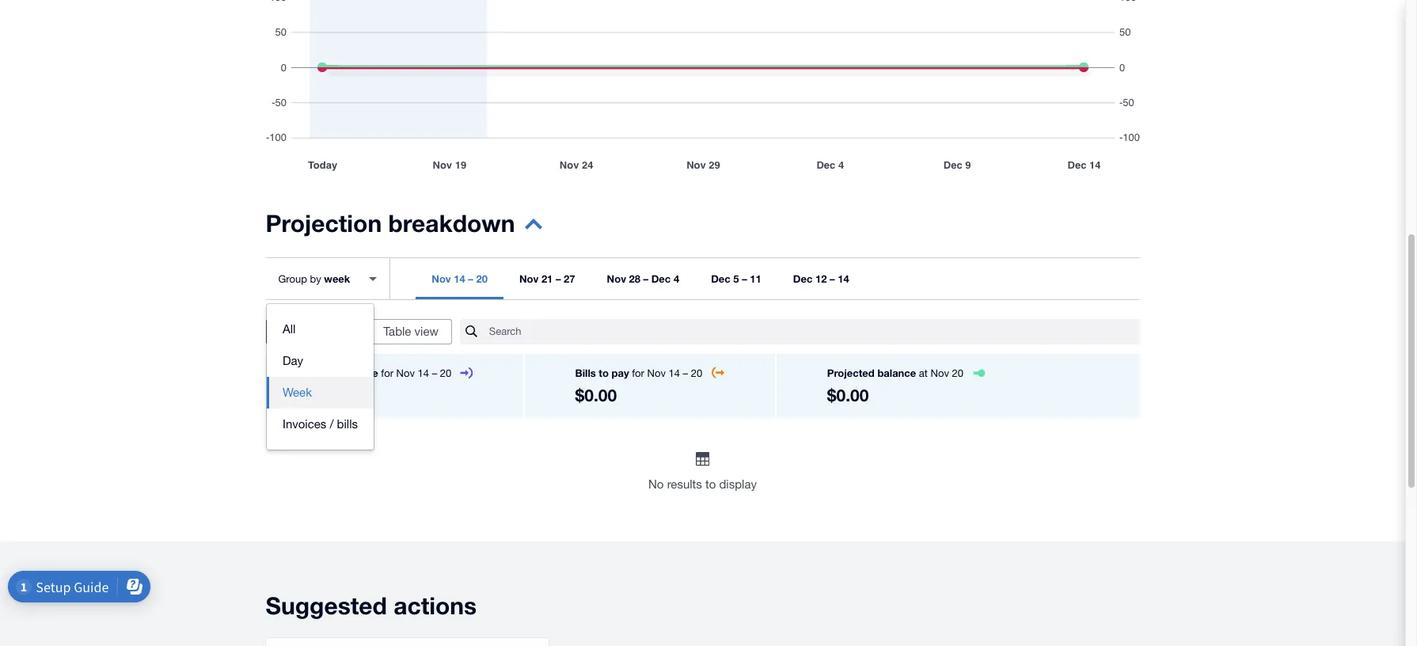 Task type: locate. For each thing, give the bounding box(es) containing it.
invoices left /
[[283, 417, 327, 431]]

dec left 12
[[793, 272, 813, 285]]

– for dec
[[644, 272, 649, 285]]

2 $0.00 from the left
[[575, 386, 617, 405]]

12
[[816, 272, 827, 285]]

20
[[476, 272, 488, 285], [440, 367, 452, 379], [691, 367, 703, 379], [952, 367, 964, 379]]

invoices inside the invoices due for nov 14 – 20 $0.00
[[316, 367, 357, 379]]

to
[[599, 367, 609, 379], [706, 478, 716, 491]]

14 inside bills to pay for nov 14 – 20 $0.00
[[669, 367, 680, 379]]

nov
[[432, 272, 451, 285], [519, 272, 539, 285], [607, 272, 626, 285], [396, 367, 415, 379], [647, 367, 666, 379], [931, 367, 950, 379]]

bills to pay for nov 14 – 20 $0.00
[[575, 367, 703, 405]]

0 vertical spatial invoices
[[316, 367, 357, 379]]

day button
[[267, 345, 374, 377]]

group containing all
[[267, 304, 374, 450]]

$0.00
[[316, 386, 358, 405], [575, 386, 617, 405], [827, 386, 869, 405]]

/
[[330, 417, 334, 431]]

invoices left due
[[316, 367, 357, 379]]

– for 14
[[830, 272, 835, 285]]

20 right due
[[440, 367, 452, 379]]

0 vertical spatial to
[[599, 367, 609, 379]]

– down view
[[432, 367, 437, 379]]

4
[[674, 272, 680, 285]]

1 horizontal spatial for
[[632, 367, 645, 379]]

1 horizontal spatial $0.00
[[575, 386, 617, 405]]

nov right the pay on the bottom left of page
[[647, 367, 666, 379]]

– for 20
[[468, 272, 473, 285]]

20 right at
[[952, 367, 964, 379]]

for right the pay on the bottom left of page
[[632, 367, 645, 379]]

dec left 5
[[711, 272, 731, 285]]

2 dec from the left
[[711, 272, 731, 285]]

2 horizontal spatial $0.00
[[827, 386, 869, 405]]

at
[[919, 367, 928, 379]]

20 down breakdown
[[476, 272, 488, 285]]

suggested actions
[[266, 592, 477, 620]]

20 right the pay on the bottom left of page
[[691, 367, 703, 379]]

27
[[564, 272, 575, 285]]

0 horizontal spatial $0.00
[[316, 386, 358, 405]]

0 horizontal spatial dec
[[652, 272, 671, 285]]

1 $0.00 from the left
[[316, 386, 358, 405]]

3 dec from the left
[[793, 272, 813, 285]]

for right due
[[381, 367, 394, 379]]

14 down view
[[418, 367, 429, 379]]

– inside the invoices due for nov 14 – 20 $0.00
[[432, 367, 437, 379]]

$0.00 down projected
[[827, 386, 869, 405]]

0 horizontal spatial for
[[381, 367, 394, 379]]

dec left 4
[[652, 272, 671, 285]]

– right 5
[[742, 272, 747, 285]]

5
[[734, 272, 739, 285]]

– left 27
[[556, 272, 561, 285]]

$0.00 inside the invoices due for nov 14 – 20 $0.00
[[316, 386, 358, 405]]

14 right the pay on the bottom left of page
[[669, 367, 680, 379]]

1 horizontal spatial to
[[706, 478, 716, 491]]

1 for from the left
[[381, 367, 394, 379]]

to inside bills to pay for nov 14 – 20 $0.00
[[599, 367, 609, 379]]

projection breakdown
[[266, 209, 515, 238]]

14 down breakdown
[[454, 272, 465, 285]]

1 vertical spatial invoices
[[283, 417, 327, 431]]

to left the pay on the bottom left of page
[[599, 367, 609, 379]]

projection breakdown button
[[266, 209, 542, 248]]

14
[[454, 272, 465, 285], [838, 272, 850, 285], [418, 367, 429, 379], [669, 367, 680, 379]]

invoices due for nov 14 – 20 $0.00
[[316, 367, 452, 405]]

table
[[383, 325, 411, 338]]

week button
[[267, 377, 374, 409]]

projection breakdown view option group
[[266, 319, 452, 345]]

to right results
[[706, 478, 716, 491]]

$0.00 inside bills to pay for nov 14 – 20 $0.00
[[575, 386, 617, 405]]

– right the pay on the bottom left of page
[[683, 367, 688, 379]]

– right 12
[[830, 272, 835, 285]]

display
[[719, 478, 757, 491]]

3 $0.00 from the left
[[827, 386, 869, 405]]

breakdown
[[388, 209, 515, 238]]

nov inside the invoices due for nov 14 – 20 $0.00
[[396, 367, 415, 379]]

results
[[667, 478, 702, 491]]

group
[[267, 304, 374, 450]]

for
[[381, 367, 394, 379], [632, 367, 645, 379]]

suggested
[[266, 592, 387, 620]]

week
[[324, 272, 350, 285]]

nov right due
[[396, 367, 415, 379]]

dec
[[652, 272, 671, 285], [711, 272, 731, 285], [793, 272, 813, 285]]

nov right at
[[931, 367, 950, 379]]

projected
[[827, 367, 875, 379]]

1 horizontal spatial dec
[[711, 272, 731, 285]]

nov left 21
[[519, 272, 539, 285]]

– right the 28
[[644, 272, 649, 285]]

view
[[415, 325, 439, 338]]

group
[[278, 273, 307, 285]]

0 horizontal spatial to
[[599, 367, 609, 379]]

$0.00 up /
[[316, 386, 358, 405]]

2 for from the left
[[632, 367, 645, 379]]

list box
[[267, 304, 374, 450]]

invoices inside button
[[283, 417, 327, 431]]

28
[[629, 272, 641, 285]]

$0.00 down bills at bottom
[[575, 386, 617, 405]]

no
[[649, 478, 664, 491]]

–
[[468, 272, 473, 285], [556, 272, 561, 285], [644, 272, 649, 285], [742, 272, 747, 285], [830, 272, 835, 285], [432, 367, 437, 379], [683, 367, 688, 379]]

21
[[542, 272, 553, 285]]

2 horizontal spatial dec
[[793, 272, 813, 285]]

14 right 12
[[838, 272, 850, 285]]

– down breakdown
[[468, 272, 473, 285]]

invoices
[[316, 367, 357, 379], [283, 417, 327, 431]]



Task type: vqa. For each thing, say whether or not it's contained in the screenshot.
TO inside the Bills to pay for Nov 14 – 20 $0.00
yes



Task type: describe. For each thing, give the bounding box(es) containing it.
week
[[283, 386, 312, 399]]

dec for dec 5 – 11
[[711, 272, 731, 285]]

nov left the 28
[[607, 272, 626, 285]]

nov 21 – 27
[[519, 272, 575, 285]]

group by week
[[278, 272, 350, 285]]

for inside bills to pay for nov 14 – 20 $0.00
[[632, 367, 645, 379]]

projection
[[266, 209, 382, 238]]

dec for dec 12 – 14
[[793, 272, 813, 285]]

table view
[[383, 325, 439, 338]]

no results to display
[[649, 478, 757, 491]]

dec 5 – 11
[[711, 272, 762, 285]]

Search for a document search field
[[489, 318, 1140, 345]]

projected balance at nov 20
[[827, 367, 964, 379]]

nov inside the projected balance at nov 20
[[931, 367, 950, 379]]

pay
[[612, 367, 629, 379]]

list box containing all
[[267, 304, 374, 450]]

invoices for invoices due for nov 14 – 20 $0.00
[[316, 367, 357, 379]]

– for 11
[[742, 272, 747, 285]]

invoices / bills
[[283, 417, 358, 431]]

nov up view
[[432, 272, 451, 285]]

bills
[[575, 367, 596, 379]]

1 dec from the left
[[652, 272, 671, 285]]

day
[[283, 354, 303, 367]]

by
[[310, 273, 321, 285]]

20 inside bills to pay for nov 14 – 20 $0.00
[[691, 367, 703, 379]]

20 inside the projected balance at nov 20
[[952, 367, 964, 379]]

nov 28 – dec 4
[[607, 272, 680, 285]]

– inside bills to pay for nov 14 – 20 $0.00
[[683, 367, 688, 379]]

invoices for invoices / bills
[[283, 417, 327, 431]]

nov 14 – 20
[[432, 272, 488, 285]]

20 inside the invoices due for nov 14 – 20 $0.00
[[440, 367, 452, 379]]

balance
[[878, 367, 917, 379]]

dec 12 – 14
[[793, 272, 850, 285]]

11
[[750, 272, 762, 285]]

due
[[360, 367, 378, 379]]

nov inside bills to pay for nov 14 – 20 $0.00
[[647, 367, 666, 379]]

1 vertical spatial to
[[706, 478, 716, 491]]

bills
[[337, 417, 358, 431]]

all
[[283, 322, 296, 336]]

14 inside the invoices due for nov 14 – 20 $0.00
[[418, 367, 429, 379]]

invoices / bills button
[[267, 409, 374, 440]]

for inside the invoices due for nov 14 – 20 $0.00
[[381, 367, 394, 379]]

all button
[[267, 314, 374, 345]]

actions
[[394, 592, 477, 620]]

– for 27
[[556, 272, 561, 285]]



